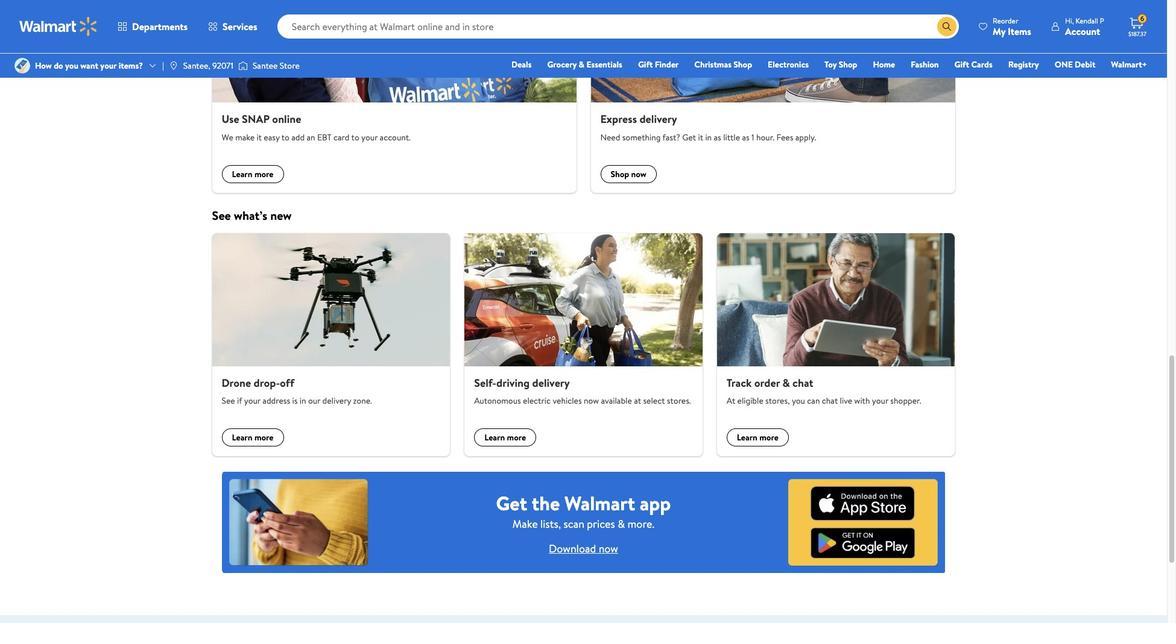 Task type: describe. For each thing, give the bounding box(es) containing it.
shop inside the express delivery list item
[[611, 168, 629, 180]]

do
[[54, 60, 63, 72]]

& inside track order & chat at eligible stores, you can chat live with your shopper.
[[783, 376, 790, 391]]

download now link
[[549, 541, 618, 556]]

app
[[640, 490, 671, 517]]

your inside track order & chat at eligible stores, you can chat live with your shopper.
[[872, 395, 888, 407]]

more for see
[[254, 432, 274, 444]]

vehicles
[[553, 395, 582, 407]]

fashion
[[911, 59, 939, 71]]

p
[[1100, 15, 1104, 26]]

eligible
[[737, 395, 763, 407]]

self-
[[474, 376, 496, 391]]

ebt
[[317, 131, 332, 143]]

home
[[873, 59, 895, 71]]

learn more for chat
[[737, 432, 779, 444]]

little
[[723, 131, 740, 143]]

toy shop link
[[819, 58, 863, 71]]

one debit
[[1055, 59, 1096, 71]]

our
[[308, 395, 320, 407]]

track order & chat list item
[[710, 233, 962, 457]]

an
[[307, 131, 315, 143]]

more for chat
[[759, 432, 779, 444]]

toy shop
[[825, 59, 857, 71]]

we
[[222, 131, 233, 143]]

use
[[222, 112, 239, 127]]

christmas shop
[[694, 59, 752, 71]]

& inside the get the walmart app make lists, scan prices & more.
[[618, 517, 625, 532]]

is
[[292, 395, 298, 407]]

learn for chat
[[737, 432, 757, 444]]

track order & chat at eligible stores, you can chat live with your shopper.
[[727, 376, 921, 407]]

store
[[280, 60, 300, 72]]

stores,
[[765, 395, 790, 407]]

express
[[600, 112, 637, 127]]

1 as from the left
[[714, 131, 721, 143]]

more.
[[628, 517, 654, 532]]

0 vertical spatial see
[[212, 207, 231, 224]]

at
[[727, 395, 735, 407]]

select
[[643, 395, 665, 407]]

gift finder link
[[633, 58, 684, 71]]

track
[[727, 376, 752, 391]]

your inside use snap online we make it easy to add an ebt card to your account.
[[361, 131, 378, 143]]

finder
[[655, 59, 679, 71]]

in inside drone drop-off see if your address is in our delivery zone.
[[300, 395, 306, 407]]

use snap online we make it easy to add an ebt card to your account.
[[222, 112, 411, 143]]

|
[[162, 60, 164, 72]]

delivery inside drone drop-off see if your address is in our delivery zone.
[[322, 395, 351, 407]]

debit
[[1075, 59, 1096, 71]]

one
[[1055, 59, 1073, 71]]

stores.
[[667, 395, 691, 407]]

one debit link
[[1049, 58, 1101, 71]]

see what's new
[[212, 207, 292, 224]]

departments button
[[107, 12, 198, 41]]

use snap online list item
[[205, 0, 584, 193]]

registry link
[[1003, 58, 1044, 71]]

92071
[[212, 60, 233, 72]]

santee store
[[253, 60, 300, 72]]

self-driving delivery autonomous electric vehicles now available at select stores.
[[474, 376, 691, 407]]

live
[[840, 395, 852, 407]]

get inside express delivery need something fast? get it in as little as 1 hour. fees apply.
[[682, 131, 696, 143]]

reorder
[[993, 15, 1018, 26]]

need
[[600, 131, 620, 143]]

1 to from the left
[[281, 131, 289, 143]]

grocery & essentials link
[[542, 58, 628, 71]]

your right want
[[100, 60, 117, 72]]

 image for santee store
[[238, 60, 248, 72]]

now inside self-driving delivery autonomous electric vehicles now available at select stores.
[[584, 395, 599, 407]]

drone
[[222, 376, 251, 391]]

it inside express delivery need something fast? get it in as little as 1 hour. fees apply.
[[698, 131, 703, 143]]

deals
[[511, 59, 532, 71]]

fast?
[[663, 131, 680, 143]]

in inside express delivery need something fast? get it in as little as 1 hour. fees apply.
[[705, 131, 712, 143]]

toy
[[825, 59, 837, 71]]

available
[[601, 395, 632, 407]]

fees
[[777, 131, 793, 143]]

new
[[270, 207, 292, 224]]

easy
[[264, 131, 280, 143]]

Search search field
[[277, 14, 959, 39]]

shopper.
[[890, 395, 921, 407]]

services button
[[198, 12, 268, 41]]

it inside use snap online we make it easy to add an ebt card to your account.
[[257, 131, 262, 143]]

electronics link
[[762, 58, 814, 71]]

christmas shop link
[[689, 58, 758, 71]]

hi,
[[1065, 15, 1074, 26]]

shop for christmas shop
[[734, 59, 752, 71]]

deals link
[[506, 58, 537, 71]]

the
[[532, 490, 560, 517]]

christmas
[[694, 59, 732, 71]]

walmart
[[565, 490, 635, 517]]

shop now
[[611, 168, 646, 180]]

gift for gift cards
[[955, 59, 969, 71]]



Task type: vqa. For each thing, say whether or not it's contained in the screenshot.
the "ONE Debit"
yes



Task type: locate. For each thing, give the bounding box(es) containing it.
1 horizontal spatial to
[[351, 131, 359, 143]]

list
[[205, 0, 962, 193], [205, 233, 962, 457]]

learn more
[[232, 168, 274, 180], [232, 432, 274, 444], [484, 432, 526, 444], [737, 432, 779, 444]]

shop right christmas
[[734, 59, 752, 71]]

shop
[[734, 59, 752, 71], [839, 59, 857, 71], [611, 168, 629, 180]]

you right do
[[65, 60, 78, 72]]

learn more down if
[[232, 432, 274, 444]]

see left what's
[[212, 207, 231, 224]]

learn more inside use snap online list item
[[232, 168, 274, 180]]

your left account.
[[361, 131, 378, 143]]

electric
[[523, 395, 551, 407]]

address
[[263, 395, 290, 407]]

& right order
[[783, 376, 790, 391]]

make
[[513, 517, 538, 532]]

shop for toy shop
[[839, 59, 857, 71]]

cards
[[971, 59, 993, 71]]

learn more for we
[[232, 168, 274, 180]]

services
[[223, 20, 257, 33]]

learn inside self-driving delivery list item
[[484, 432, 505, 444]]

0 vertical spatial &
[[579, 59, 584, 71]]

learn more inside track order & chat list item
[[737, 432, 779, 444]]

departments
[[132, 20, 188, 33]]

learn more for see
[[232, 432, 274, 444]]

lists,
[[540, 517, 561, 532]]

account.
[[380, 131, 411, 143]]

delivery right our
[[322, 395, 351, 407]]

2 vertical spatial now
[[599, 541, 618, 556]]

learn inside drone drop-off list item
[[232, 432, 252, 444]]

0 horizontal spatial you
[[65, 60, 78, 72]]

2 vertical spatial &
[[618, 517, 625, 532]]

walmart+
[[1111, 59, 1147, 71]]

delivery inside express delivery need something fast? get it in as little as 1 hour. fees apply.
[[640, 112, 677, 127]]

hi, kendall p account
[[1065, 15, 1104, 38]]

your right 'with'
[[872, 395, 888, 407]]

get left the
[[496, 490, 527, 517]]

0 vertical spatial get
[[682, 131, 696, 143]]

items
[[1008, 24, 1031, 38]]

1 gift from the left
[[638, 59, 653, 71]]

more down autonomous
[[507, 432, 526, 444]]

delivery up fast?
[[640, 112, 677, 127]]

my
[[993, 24, 1006, 38]]

with
[[854, 395, 870, 407]]

more down address
[[254, 432, 274, 444]]

1 it from the left
[[257, 131, 262, 143]]

how
[[35, 60, 52, 72]]

2 it from the left
[[698, 131, 703, 143]]

1 vertical spatial you
[[792, 395, 805, 407]]

card
[[334, 131, 350, 143]]

gift cards link
[[949, 58, 998, 71]]

 image for santee, 92071
[[169, 61, 178, 71]]

get
[[682, 131, 696, 143], [496, 490, 527, 517]]

gift cards
[[955, 59, 993, 71]]

learn more down make
[[232, 168, 274, 180]]

gift for gift finder
[[638, 59, 653, 71]]

learn more inside drone drop-off list item
[[232, 432, 274, 444]]

more for autonomous
[[507, 432, 526, 444]]

santee,
[[183, 60, 210, 72]]

1 vertical spatial list
[[205, 233, 962, 457]]

gift left "finder" on the right top of page
[[638, 59, 653, 71]]

0 vertical spatial chat
[[793, 376, 813, 391]]

0 horizontal spatial chat
[[793, 376, 813, 391]]

now down prices at the bottom of the page
[[599, 541, 618, 556]]

snap
[[242, 112, 270, 127]]

Walmart Site-Wide search field
[[277, 14, 959, 39]]

0 vertical spatial delivery
[[640, 112, 677, 127]]

to left add
[[281, 131, 289, 143]]

search icon image
[[942, 22, 952, 31]]

in
[[705, 131, 712, 143], [300, 395, 306, 407]]

grocery & essentials
[[547, 59, 622, 71]]

get right fast?
[[682, 131, 696, 143]]

chat
[[793, 376, 813, 391], [822, 395, 838, 407]]

now inside the express delivery list item
[[631, 168, 646, 180]]

0 vertical spatial in
[[705, 131, 712, 143]]

more down stores,
[[759, 432, 779, 444]]

0 horizontal spatial as
[[714, 131, 721, 143]]

santee
[[253, 60, 278, 72]]

more for we
[[254, 168, 274, 180]]

fashion link
[[905, 58, 944, 71]]

santee, 92071
[[183, 60, 233, 72]]

2 list from the top
[[205, 233, 962, 457]]

gift
[[638, 59, 653, 71], [955, 59, 969, 71]]

off
[[280, 376, 294, 391]]

& right grocery
[[579, 59, 584, 71]]

walmart+ link
[[1106, 58, 1153, 71]]

as left little
[[714, 131, 721, 143]]

 image
[[238, 60, 248, 72], [169, 61, 178, 71]]

1 horizontal spatial delivery
[[532, 376, 570, 391]]

1 vertical spatial now
[[584, 395, 599, 407]]

to right card
[[351, 131, 359, 143]]

chat up can
[[793, 376, 813, 391]]

you inside track order & chat at eligible stores, you can chat live with your shopper.
[[792, 395, 805, 407]]

1 horizontal spatial it
[[698, 131, 703, 143]]

learn down eligible
[[737, 432, 757, 444]]

driving
[[496, 376, 530, 391]]

2 as from the left
[[742, 131, 750, 143]]

1 horizontal spatial &
[[618, 517, 625, 532]]

your inside drone drop-off see if your address is in our delivery zone.
[[244, 395, 261, 407]]

your
[[100, 60, 117, 72], [361, 131, 378, 143], [244, 395, 261, 407], [872, 395, 888, 407]]

in right is
[[300, 395, 306, 407]]

learn more down autonomous
[[484, 432, 526, 444]]

1 horizontal spatial as
[[742, 131, 750, 143]]

2 gift from the left
[[955, 59, 969, 71]]

1 horizontal spatial chat
[[822, 395, 838, 407]]

see
[[212, 207, 231, 224], [222, 395, 235, 407]]

see inside drone drop-off see if your address is in our delivery zone.
[[222, 395, 235, 407]]

it
[[257, 131, 262, 143], [698, 131, 703, 143]]

1 vertical spatial chat
[[822, 395, 838, 407]]

you left can
[[792, 395, 805, 407]]

list containing drone drop-off
[[205, 233, 962, 457]]

add
[[291, 131, 305, 143]]

0 horizontal spatial get
[[496, 490, 527, 517]]

2 horizontal spatial &
[[783, 376, 790, 391]]

learn inside use snap online list item
[[232, 168, 252, 180]]

drop-
[[254, 376, 280, 391]]

get the walmart app image
[[222, 472, 945, 574]]

1 list from the top
[[205, 0, 962, 193]]

chat left 'live'
[[822, 395, 838, 407]]

0 vertical spatial now
[[631, 168, 646, 180]]

more
[[254, 168, 274, 180], [254, 432, 274, 444], [507, 432, 526, 444], [759, 432, 779, 444]]

&
[[579, 59, 584, 71], [783, 376, 790, 391], [618, 517, 625, 532]]

1 vertical spatial delivery
[[532, 376, 570, 391]]

1 horizontal spatial in
[[705, 131, 712, 143]]

see left if
[[222, 395, 235, 407]]

1 horizontal spatial shop
[[734, 59, 752, 71]]

 image
[[14, 58, 30, 74]]

learn for we
[[232, 168, 252, 180]]

kendall
[[1076, 15, 1098, 26]]

express delivery list item
[[584, 0, 962, 193]]

0 horizontal spatial delivery
[[322, 395, 351, 407]]

it left easy
[[257, 131, 262, 143]]

to
[[281, 131, 289, 143], [351, 131, 359, 143]]

apply.
[[795, 131, 816, 143]]

learn more inside self-driving delivery list item
[[484, 432, 526, 444]]

something
[[622, 131, 661, 143]]

1 horizontal spatial you
[[792, 395, 805, 407]]

1 horizontal spatial gift
[[955, 59, 969, 71]]

gift finder
[[638, 59, 679, 71]]

if
[[237, 395, 242, 407]]

now right vehicles
[[584, 395, 599, 407]]

prices
[[587, 517, 615, 532]]

get the walmart app make lists, scan prices & more.
[[496, 490, 671, 532]]

0 horizontal spatial to
[[281, 131, 289, 143]]

make
[[235, 131, 255, 143]]

 image right the 92071
[[238, 60, 248, 72]]

express delivery need something fast? get it in as little as 1 hour. fees apply.
[[600, 112, 816, 143]]

0 horizontal spatial shop
[[611, 168, 629, 180]]

order
[[754, 376, 780, 391]]

6 $187.37
[[1128, 13, 1147, 38]]

0 horizontal spatial &
[[579, 59, 584, 71]]

more inside self-driving delivery list item
[[507, 432, 526, 444]]

more inside track order & chat list item
[[759, 432, 779, 444]]

learn down make
[[232, 168, 252, 180]]

home link
[[868, 58, 901, 71]]

as left 1
[[742, 131, 750, 143]]

learn inside track order & chat list item
[[737, 432, 757, 444]]

1 vertical spatial &
[[783, 376, 790, 391]]

reorder my items
[[993, 15, 1031, 38]]

& left more.
[[618, 517, 625, 532]]

2 horizontal spatial shop
[[839, 59, 857, 71]]

learn down autonomous
[[484, 432, 505, 444]]

now for shop
[[631, 168, 646, 180]]

shop down need
[[611, 168, 629, 180]]

0 horizontal spatial  image
[[169, 61, 178, 71]]

 image right |
[[169, 61, 178, 71]]

get inside the get the walmart app make lists, scan prices & more.
[[496, 490, 527, 517]]

learn more down eligible
[[737, 432, 779, 444]]

it right fast?
[[698, 131, 703, 143]]

0 horizontal spatial in
[[300, 395, 306, 407]]

what's
[[234, 207, 267, 224]]

1 vertical spatial see
[[222, 395, 235, 407]]

more down easy
[[254, 168, 274, 180]]

2 vertical spatial delivery
[[322, 395, 351, 407]]

$187.37
[[1128, 30, 1147, 38]]

drone drop-off list item
[[205, 233, 457, 457]]

download now
[[549, 541, 618, 556]]

now for download
[[599, 541, 618, 556]]

delivery inside self-driving delivery autonomous electric vehicles now available at select stores.
[[532, 376, 570, 391]]

self-driving delivery list item
[[457, 233, 710, 457]]

learn down if
[[232, 432, 252, 444]]

1 horizontal spatial  image
[[238, 60, 248, 72]]

list containing use snap online
[[205, 0, 962, 193]]

in left little
[[705, 131, 712, 143]]

learn for see
[[232, 432, 252, 444]]

0 vertical spatial you
[[65, 60, 78, 72]]

0 horizontal spatial gift
[[638, 59, 653, 71]]

delivery
[[640, 112, 677, 127], [532, 376, 570, 391], [322, 395, 351, 407]]

1 vertical spatial get
[[496, 490, 527, 517]]

more inside use snap online list item
[[254, 168, 274, 180]]

1
[[752, 131, 754, 143]]

you
[[65, 60, 78, 72], [792, 395, 805, 407]]

as
[[714, 131, 721, 143], [742, 131, 750, 143]]

now down 'something'
[[631, 168, 646, 180]]

items?
[[119, 60, 143, 72]]

drone drop-off see if your address is in our delivery zone.
[[222, 376, 372, 407]]

2 to from the left
[[351, 131, 359, 143]]

want
[[80, 60, 98, 72]]

2 horizontal spatial delivery
[[640, 112, 677, 127]]

walmart image
[[19, 17, 98, 36]]

download
[[549, 541, 596, 556]]

your right if
[[244, 395, 261, 407]]

shop right toy at the right of the page
[[839, 59, 857, 71]]

0 horizontal spatial it
[[257, 131, 262, 143]]

1 horizontal spatial get
[[682, 131, 696, 143]]

more inside drone drop-off list item
[[254, 432, 274, 444]]

account
[[1065, 24, 1100, 38]]

delivery up the electric
[[532, 376, 570, 391]]

learn for autonomous
[[484, 432, 505, 444]]

gift left the 'cards'
[[955, 59, 969, 71]]

at
[[634, 395, 641, 407]]

grocery
[[547, 59, 577, 71]]

0 vertical spatial list
[[205, 0, 962, 193]]

learn more for autonomous
[[484, 432, 526, 444]]

1 vertical spatial in
[[300, 395, 306, 407]]



